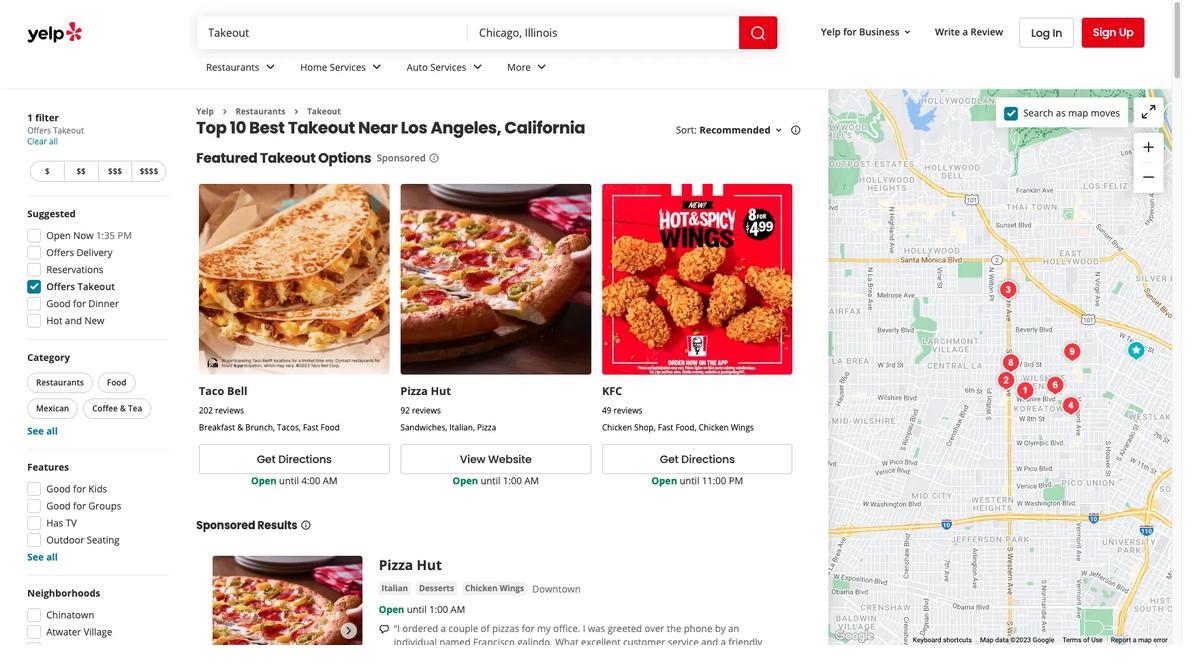 Task type: locate. For each thing, give the bounding box(es) containing it.
food button
[[98, 373, 135, 393]]

offers for offers delivery
[[46, 246, 74, 259]]

1 vertical spatial offers
[[46, 246, 74, 259]]

3 24 chevron down v2 image from the left
[[469, 59, 486, 75]]

2 see all button from the top
[[27, 551, 58, 564]]

0 horizontal spatial 16 info v2 image
[[300, 520, 311, 531]]

fast left food,
[[658, 422, 674, 434]]

1 vertical spatial 16 info v2 image
[[300, 520, 311, 531]]

use
[[1092, 637, 1103, 644]]

1 24 chevron down v2 image from the left
[[262, 59, 279, 75]]

italian button
[[379, 582, 411, 596]]

see all down outdoor
[[27, 551, 58, 564]]

0 vertical spatial yelp
[[821, 25, 841, 38]]

3 good from the top
[[46, 500, 71, 513]]

0 horizontal spatial directions
[[278, 452, 332, 467]]

business
[[859, 25, 900, 38]]

offers up reservations
[[46, 246, 74, 259]]

& left brunch,
[[237, 422, 243, 434]]

get directions link down food,
[[602, 445, 793, 475]]

an
[[728, 622, 740, 635]]

reviews up sandwiches,
[[412, 405, 441, 417]]

takeout
[[307, 106, 341, 117], [288, 117, 355, 139], [53, 125, 84, 136], [260, 149, 316, 168], [78, 280, 115, 293]]

offers down filter
[[27, 125, 51, 136]]

1 16 chevron right v2 image from the left
[[219, 106, 230, 117]]

1 services from the left
[[330, 60, 366, 73]]

fast inside the taco bell 202 reviews breakfast & brunch, tacos, fast food
[[303, 422, 319, 434]]

for for groups
[[73, 500, 86, 513]]

pm right 1:35
[[118, 229, 132, 242]]

chicken wings button
[[462, 582, 527, 596]]

cooking mom image
[[1012, 378, 1039, 405]]

reviews inside the taco bell 202 reviews breakfast & brunch, tacos, fast food
[[215, 405, 244, 417]]

open until 1:00 am
[[453, 475, 539, 487], [379, 603, 465, 616]]

2 directions from the left
[[682, 452, 735, 467]]

0 horizontal spatial map
[[1069, 106, 1089, 119]]

good up hot
[[46, 297, 71, 310]]

hut up desserts
[[417, 556, 442, 575]]

hot
[[46, 314, 63, 327]]

1 vertical spatial wings
[[500, 583, 524, 594]]

expand map image
[[1141, 104, 1157, 120]]

2 get directions link from the left
[[602, 445, 793, 475]]

a right report
[[1133, 637, 1137, 644]]

24 chevron down v2 image for more
[[534, 59, 550, 75]]

1 vertical spatial see all
[[27, 551, 58, 564]]

0 horizontal spatial none field
[[208, 25, 458, 40]]

16 chevron right v2 image right yelp link
[[219, 106, 230, 117]]

shortcuts
[[943, 637, 972, 644]]

0 vertical spatial offers
[[27, 125, 51, 136]]

mexican button
[[27, 399, 78, 419]]

map right as
[[1069, 106, 1089, 119]]

$ button
[[30, 161, 64, 182]]

2 horizontal spatial am
[[525, 475, 539, 487]]

1 horizontal spatial directions
[[682, 452, 735, 467]]

individual
[[394, 636, 437, 645]]

open until 1:00 am up ordered
[[379, 603, 465, 616]]

0 horizontal spatial get
[[257, 452, 276, 467]]

1:00 down desserts link
[[429, 603, 448, 616]]

1 vertical spatial pm
[[729, 475, 743, 487]]

0 vertical spatial see all
[[27, 425, 58, 438]]

yelp left business
[[821, 25, 841, 38]]

2 reviews from the left
[[412, 405, 441, 417]]

0 horizontal spatial 16 chevron right v2 image
[[219, 106, 230, 117]]

1 horizontal spatial reviews
[[412, 405, 441, 417]]

0 horizontal spatial sponsored
[[196, 518, 255, 534]]

services right the auto
[[430, 60, 467, 73]]

1 vertical spatial food
[[321, 422, 340, 434]]

pm right the 11:00
[[729, 475, 743, 487]]

0 horizontal spatial of
[[481, 622, 490, 635]]

2 16 chevron right v2 image from the left
[[291, 106, 302, 117]]

yelp left 10
[[196, 106, 214, 117]]

and right hot
[[65, 314, 82, 327]]

2 good from the top
[[46, 483, 71, 496]]

options
[[318, 149, 371, 168]]

mexican
[[36, 403, 69, 414]]

24 chevron down v2 image inside home services link
[[369, 59, 385, 75]]

0 horizontal spatial wings
[[500, 583, 524, 594]]

see down mexican button
[[27, 425, 44, 438]]

get for 49
[[660, 452, 679, 467]]

restaurants link right 'top' at left
[[236, 106, 286, 117]]

terms of use
[[1063, 637, 1103, 644]]

see all button down mexican button
[[27, 425, 58, 438]]

chicken down "49"
[[602, 422, 632, 434]]

24 chevron down v2 image inside more link
[[534, 59, 550, 75]]

1:00 down website
[[503, 475, 522, 487]]

1 horizontal spatial get directions
[[660, 452, 735, 467]]

get directions for 49
[[660, 452, 735, 467]]

hut for pizza hut
[[417, 556, 442, 575]]

0 vertical spatial wings
[[731, 422, 754, 434]]

1 horizontal spatial food
[[321, 422, 340, 434]]

phone
[[684, 622, 713, 635]]

directions up 4:00
[[278, 452, 332, 467]]

what
[[555, 636, 579, 645]]

all down mexican button
[[46, 425, 58, 438]]

1 vertical spatial pizza hut link
[[379, 556, 442, 575]]

by
[[715, 622, 726, 635]]

0 horizontal spatial am
[[323, 475, 338, 487]]

yelp
[[821, 25, 841, 38], [196, 106, 214, 117]]

16 info v2 image right 16 chevron down v2 image at the top right of the page
[[791, 125, 802, 136]]

google image
[[832, 628, 877, 645]]

see all for features
[[27, 551, 58, 564]]

for inside "i ordered a couple of pizzas for my office. i was greeted over the phone by an individual named francisco galindo. what excellent customer service and a friendl
[[522, 622, 535, 635]]

1 get from the left
[[257, 452, 276, 467]]

get directions link
[[199, 445, 390, 475], [602, 445, 793, 475]]

am for website
[[525, 475, 539, 487]]

1 horizontal spatial get
[[660, 452, 679, 467]]

takeout up the dinner
[[78, 280, 115, 293]]

0 horizontal spatial and
[[65, 314, 82, 327]]

24 chevron down v2 image
[[262, 59, 279, 75], [369, 59, 385, 75], [469, 59, 486, 75], [534, 59, 550, 75]]

yelp inside button
[[821, 25, 841, 38]]

24 chevron down v2 image left the auto
[[369, 59, 385, 75]]

2 fast from the left
[[658, 422, 674, 434]]

1 horizontal spatial wings
[[731, 422, 754, 434]]

1 horizontal spatial 16 chevron right v2 image
[[291, 106, 302, 117]]

hut up sandwiches,
[[431, 384, 451, 399]]

for for business
[[844, 25, 857, 38]]

0 horizontal spatial get directions
[[257, 452, 332, 467]]

16 chevron down v2 image
[[903, 26, 914, 37]]

& inside the taco bell 202 reviews breakfast & brunch, tacos, fast food
[[237, 422, 243, 434]]

restaurants link up yelp link
[[195, 49, 289, 89]]

takeout up options
[[288, 117, 355, 139]]

& inside coffee & tea button
[[120, 403, 126, 414]]

search
[[1024, 106, 1054, 119]]

for up good for groups
[[73, 483, 86, 496]]

review
[[971, 25, 1004, 38]]

services for home services
[[330, 60, 366, 73]]

0 vertical spatial pizza
[[401, 384, 428, 399]]

get down brunch,
[[257, 452, 276, 467]]

1 vertical spatial restaurants
[[236, 106, 286, 117]]

see
[[27, 425, 44, 438], [27, 551, 44, 564]]

16 chevron right v2 image
[[219, 106, 230, 117], [291, 106, 302, 117]]

all for category
[[46, 425, 58, 438]]

open up results
[[251, 475, 277, 487]]

2 vertical spatial offers
[[46, 280, 75, 293]]

food up the coffee & tea
[[107, 377, 126, 389]]

wings right food,
[[731, 422, 754, 434]]

24 chevron down v2 image left home
[[262, 59, 279, 75]]

neighborhoods
[[27, 587, 100, 600]]

group
[[1134, 133, 1164, 193], [23, 207, 169, 332], [25, 351, 169, 438], [23, 461, 169, 564], [23, 587, 169, 645]]

sponsored results
[[196, 518, 298, 534]]

for down offers takeout
[[73, 297, 86, 310]]

open until 1:00 am down view website
[[453, 475, 539, 487]]

0 horizontal spatial yelp
[[196, 106, 214, 117]]

24 chevron down v2 image inside auto services link
[[469, 59, 486, 75]]

all
[[49, 136, 58, 147], [46, 425, 58, 438], [46, 551, 58, 564]]

pm
[[118, 229, 132, 242], [729, 475, 743, 487]]

of up francisco
[[481, 622, 490, 635]]

reviews for get
[[215, 405, 244, 417]]

tip's house image
[[993, 367, 1020, 395]]

2 vertical spatial pizza
[[379, 556, 413, 575]]

2 vertical spatial restaurants
[[36, 377, 84, 389]]

next image
[[341, 623, 357, 639]]

0 vertical spatial of
[[481, 622, 490, 635]]

sign
[[1093, 25, 1117, 40]]

more
[[507, 60, 531, 73]]

0 vertical spatial see all button
[[27, 425, 58, 438]]

auto services link
[[396, 49, 497, 89]]

data
[[996, 637, 1009, 644]]

pm for open now 1:35 pm
[[118, 229, 132, 242]]

for up 'galindo.'
[[522, 622, 535, 635]]

services
[[330, 60, 366, 73], [430, 60, 467, 73]]

0 vertical spatial map
[[1069, 106, 1089, 119]]

0 horizontal spatial &
[[120, 403, 126, 414]]

chicken right food,
[[699, 422, 729, 434]]

$$ button
[[64, 161, 98, 182]]

get up "open until 11:00 pm"
[[660, 452, 679, 467]]

restaurants up mexican at the bottom of the page
[[36, 377, 84, 389]]

1 fast from the left
[[303, 422, 319, 434]]

24 chevron down v2 image right auto services
[[469, 59, 486, 75]]

1 horizontal spatial am
[[451, 603, 465, 616]]

1 vertical spatial see
[[27, 551, 44, 564]]

pizza hut link up italian at the left of the page
[[379, 556, 442, 575]]

get directions link down tacos,
[[199, 445, 390, 475]]

0 vertical spatial good
[[46, 297, 71, 310]]

1 horizontal spatial sponsored
[[377, 152, 426, 165]]

reviews inside pizza hut 92 reviews sandwiches, italian, pizza
[[412, 405, 441, 417]]

offers down reservations
[[46, 280, 75, 293]]

home
[[300, 60, 327, 73]]

16 chevron right v2 image for restaurants
[[219, 106, 230, 117]]

delivery
[[77, 246, 113, 259]]

directions for kfc
[[682, 452, 735, 467]]

1 horizontal spatial services
[[430, 60, 467, 73]]

0 vertical spatial restaurants link
[[195, 49, 289, 89]]

good for good for kids
[[46, 483, 71, 496]]

desserts button
[[416, 582, 457, 596]]

yelp for yelp for business
[[821, 25, 841, 38]]

see all button for category
[[27, 425, 58, 438]]

all right clear
[[49, 136, 58, 147]]

breakfast
[[199, 422, 235, 434]]

open for pizza hut
[[453, 475, 478, 487]]

rikas peruvian cuisine image
[[1059, 339, 1086, 366]]

wings
[[731, 422, 754, 434], [500, 583, 524, 594]]

1 horizontal spatial fast
[[658, 422, 674, 434]]

4 24 chevron down v2 image from the left
[[534, 59, 550, 75]]

0 vertical spatial sponsored
[[377, 152, 426, 165]]

a right write
[[963, 25, 968, 38]]

restaurants inside button
[[36, 377, 84, 389]]

1 horizontal spatial map
[[1139, 637, 1152, 644]]

offers delivery
[[46, 246, 113, 259]]

reviews right "49"
[[614, 405, 643, 417]]

food right tacos,
[[321, 422, 340, 434]]

hut inside pizza hut 92 reviews sandwiches, italian, pizza
[[431, 384, 451, 399]]

for left business
[[844, 25, 857, 38]]

greeted
[[608, 622, 642, 635]]

good up has tv
[[46, 500, 71, 513]]

pizza
[[401, 384, 428, 399], [477, 422, 496, 434], [379, 556, 413, 575]]

None field
[[208, 25, 458, 40], [479, 25, 729, 40]]

takeout down filter
[[53, 125, 84, 136]]

yelp for yelp link
[[196, 106, 214, 117]]

hut for pizza hut 92 reviews sandwiches, italian, pizza
[[431, 384, 451, 399]]

24 chevron down v2 image for home services
[[369, 59, 385, 75]]

0 horizontal spatial 1:00
[[429, 603, 448, 616]]

group containing category
[[25, 351, 169, 438]]

1 horizontal spatial 1:00
[[503, 475, 522, 487]]

fast right tacos,
[[303, 422, 319, 434]]

terms
[[1063, 637, 1082, 644]]

0 horizontal spatial fast
[[303, 422, 319, 434]]

until left 4:00
[[279, 475, 299, 487]]

am down website
[[525, 475, 539, 487]]

good for good for dinner
[[46, 297, 71, 310]]

services right home
[[330, 60, 366, 73]]

1 vertical spatial open until 1:00 am
[[379, 603, 465, 616]]

a up named
[[441, 622, 446, 635]]

16 chevron right v2 image for takeout
[[291, 106, 302, 117]]

until for 49
[[680, 475, 700, 487]]

food
[[107, 377, 126, 389], [321, 422, 340, 434]]

filter
[[35, 111, 59, 124]]

atwater village
[[46, 626, 112, 639]]

good down the "features"
[[46, 483, 71, 496]]

until down view website
[[481, 475, 501, 487]]

see for features
[[27, 551, 44, 564]]

map left error on the right of page
[[1139, 637, 1152, 644]]

see all button
[[27, 425, 58, 438], [27, 551, 58, 564]]

pizza up 92
[[401, 384, 428, 399]]

2 see from the top
[[27, 551, 44, 564]]

see up neighborhoods
[[27, 551, 44, 564]]

1 vertical spatial see all button
[[27, 551, 58, 564]]

1:00
[[503, 475, 522, 487], [429, 603, 448, 616]]

1 get directions link from the left
[[199, 445, 390, 475]]

$$
[[77, 166, 86, 177]]

1 vertical spatial of
[[1084, 637, 1090, 644]]

get
[[257, 452, 276, 467], [660, 452, 679, 467]]

1 see all from the top
[[27, 425, 58, 438]]

1 vertical spatial &
[[237, 422, 243, 434]]

reviews down taco bell link
[[215, 405, 244, 417]]

open inside group
[[46, 229, 71, 242]]

1 horizontal spatial &
[[237, 422, 243, 434]]

1 vertical spatial 1:00
[[429, 603, 448, 616]]

0 horizontal spatial reviews
[[215, 405, 244, 417]]

open down view
[[453, 475, 478, 487]]

1 get directions from the left
[[257, 452, 332, 467]]

1
[[27, 111, 33, 124]]

1 vertical spatial map
[[1139, 637, 1152, 644]]

restaurants right 'top' at left
[[236, 106, 286, 117]]

of left use
[[1084, 637, 1090, 644]]

0 vertical spatial and
[[65, 314, 82, 327]]

1 horizontal spatial 16 info v2 image
[[791, 125, 802, 136]]

1 reviews from the left
[[215, 405, 244, 417]]

report a map error
[[1111, 637, 1168, 644]]

2 get directions from the left
[[660, 452, 735, 467]]

0 vertical spatial all
[[49, 136, 58, 147]]

previous image
[[218, 623, 234, 639]]

1 vertical spatial hut
[[417, 556, 442, 575]]

pizza up italian at the left of the page
[[379, 556, 413, 575]]

1 vertical spatial yelp
[[196, 106, 214, 117]]

1 vertical spatial all
[[46, 425, 58, 438]]

group containing suggested
[[23, 207, 169, 332]]

wings inside kfc 49 reviews chicken shop, fast food, chicken wings
[[731, 422, 754, 434]]

0 horizontal spatial get directions link
[[199, 445, 390, 475]]

keyboard
[[913, 637, 942, 644]]

none field near
[[479, 25, 729, 40]]

sponsored down top 10 best takeout near los angeles, california
[[377, 152, 426, 165]]

24 chevron down v2 image right "more"
[[534, 59, 550, 75]]

2 vertical spatial good
[[46, 500, 71, 513]]

category
[[27, 351, 70, 364]]

sponsored left results
[[196, 518, 255, 534]]

2 none field from the left
[[479, 25, 729, 40]]

1 vertical spatial sponsored
[[196, 518, 255, 534]]

restaurants link
[[195, 49, 289, 89], [236, 106, 286, 117]]

2 see all from the top
[[27, 551, 58, 564]]

0 vertical spatial see
[[27, 425, 44, 438]]

see all down mexican button
[[27, 425, 58, 438]]

0 horizontal spatial food
[[107, 377, 126, 389]]

0 horizontal spatial services
[[330, 60, 366, 73]]

pizza hut image
[[213, 556, 363, 645]]

directions
[[278, 452, 332, 467], [682, 452, 735, 467]]

16 info v2 image
[[791, 125, 802, 136], [300, 520, 311, 531]]

open until 4:00 am
[[251, 475, 338, 487]]

pizza for pizza hut 92 reviews sandwiches, italian, pizza
[[401, 384, 428, 399]]

202
[[199, 405, 213, 417]]

for inside button
[[844, 25, 857, 38]]

2 24 chevron down v2 image from the left
[[369, 59, 385, 75]]

error
[[1154, 637, 1168, 644]]

1 see all button from the top
[[27, 425, 58, 438]]

0 vertical spatial restaurants
[[206, 60, 260, 73]]

tacos,
[[277, 422, 301, 434]]

2 get from the left
[[660, 452, 679, 467]]

1 none field from the left
[[208, 25, 458, 40]]

get directions up "open until 11:00 pm"
[[660, 452, 735, 467]]

am right 4:00
[[323, 475, 338, 487]]

0 vertical spatial pm
[[118, 229, 132, 242]]

1 horizontal spatial none field
[[479, 25, 729, 40]]

pizza hut
[[379, 556, 442, 575]]

2 horizontal spatial reviews
[[614, 405, 643, 417]]

am
[[323, 475, 338, 487], [525, 475, 539, 487], [451, 603, 465, 616]]

yelp link
[[196, 106, 214, 117]]

1 see from the top
[[27, 425, 44, 438]]

1 vertical spatial pizza
[[477, 422, 496, 434]]

home services
[[300, 60, 366, 73]]

16 info v2 image right results
[[300, 520, 311, 531]]

1 horizontal spatial yelp
[[821, 25, 841, 38]]

bell
[[227, 384, 248, 399]]

get directions up open until 4:00 am at the left of the page
[[257, 452, 332, 467]]

1 directions from the left
[[278, 452, 332, 467]]

until up ordered
[[407, 603, 427, 616]]

0 vertical spatial food
[[107, 377, 126, 389]]

recommended button
[[700, 124, 785, 137]]

am up couple
[[451, 603, 465, 616]]

pm inside group
[[118, 229, 132, 242]]

chicken wings link
[[462, 582, 527, 596]]

0 vertical spatial pizza hut link
[[401, 384, 451, 399]]

1 vertical spatial good
[[46, 483, 71, 496]]

open up "i
[[379, 603, 405, 616]]

0 vertical spatial hut
[[431, 384, 451, 399]]

$
[[45, 166, 50, 177]]

food inside button
[[107, 377, 126, 389]]

has
[[46, 517, 63, 530]]

1 vertical spatial and
[[701, 636, 718, 645]]

0 vertical spatial &
[[120, 403, 126, 414]]

outdoor seating
[[46, 534, 120, 547]]

16 chevron right v2 image left takeout link at the top left of the page
[[291, 106, 302, 117]]

None search field
[[197, 16, 780, 49]]

see all button down outdoor
[[27, 551, 58, 564]]

0 horizontal spatial chicken
[[465, 583, 498, 594]]

1:35
[[96, 229, 115, 242]]

all down outdoor
[[46, 551, 58, 564]]

open down suggested
[[46, 229, 71, 242]]

2 services from the left
[[430, 60, 467, 73]]

$$$$
[[140, 166, 158, 177]]

2 vertical spatial all
[[46, 551, 58, 564]]

directions for taco bell
[[278, 452, 332, 467]]

chicken up couple
[[465, 583, 498, 594]]

open
[[46, 229, 71, 242], [251, 475, 277, 487], [453, 475, 478, 487], [652, 475, 677, 487], [379, 603, 405, 616]]

restaurants up yelp link
[[206, 60, 260, 73]]

pizza right "italian,"
[[477, 422, 496, 434]]

couple
[[449, 622, 478, 635]]

gengis khan image
[[995, 277, 1022, 304]]

takeout inside group
[[78, 280, 115, 293]]

all inside 1 filter offers takeout clear all
[[49, 136, 58, 147]]

1 good from the top
[[46, 297, 71, 310]]

for down the "good for kids"
[[73, 500, 86, 513]]

1 horizontal spatial pm
[[729, 475, 743, 487]]

0 horizontal spatial pm
[[118, 229, 132, 242]]

wings up pizzas
[[500, 583, 524, 594]]

write
[[935, 25, 960, 38]]

pm for open until 11:00 pm
[[729, 475, 743, 487]]

1 horizontal spatial and
[[701, 636, 718, 645]]

and down by
[[701, 636, 718, 645]]

pizza hut link up 92
[[401, 384, 451, 399]]

3 reviews from the left
[[614, 405, 643, 417]]

until left the 11:00
[[680, 475, 700, 487]]

slideshow element
[[213, 556, 363, 645]]

open left the 11:00
[[652, 475, 677, 487]]

coffee & tea
[[92, 403, 142, 414]]

fast
[[303, 422, 319, 434], [658, 422, 674, 434]]

chicken
[[602, 422, 632, 434], [699, 422, 729, 434], [465, 583, 498, 594]]

sponsored for sponsored results
[[196, 518, 255, 534]]

directions up the 11:00
[[682, 452, 735, 467]]

1 horizontal spatial get directions link
[[602, 445, 793, 475]]

until for hut
[[481, 475, 501, 487]]

2 horizontal spatial chicken
[[699, 422, 729, 434]]



Task type: vqa. For each thing, say whether or not it's contained in the screenshot.
Coffee
yes



Task type: describe. For each thing, give the bounding box(es) containing it.
website
[[488, 452, 532, 467]]

search image
[[750, 25, 767, 41]]

10
[[230, 117, 246, 139]]

report
[[1111, 637, 1132, 644]]

results
[[257, 518, 298, 534]]

good for dinner
[[46, 297, 119, 310]]

24 chevron down v2 image for restaurants
[[262, 59, 279, 75]]

sign up
[[1093, 25, 1134, 40]]

offers inside 1 filter offers takeout clear all
[[27, 125, 51, 136]]

pizza for pizza hut
[[379, 556, 413, 575]]

reviews for view
[[412, 405, 441, 417]]

takeout link
[[307, 106, 341, 117]]

map for error
[[1139, 637, 1152, 644]]

brunch,
[[245, 422, 275, 434]]

0 vertical spatial 16 info v2 image
[[791, 125, 802, 136]]

1 horizontal spatial of
[[1084, 637, 1090, 644]]

outdoor
[[46, 534, 84, 547]]

los
[[401, 117, 428, 139]]

chd mandu la image
[[1042, 372, 1069, 399]]

all for features
[[46, 551, 58, 564]]

dinner
[[89, 297, 119, 310]]

over
[[645, 622, 665, 635]]

offers for offers takeout
[[46, 280, 75, 293]]

features
[[27, 461, 69, 474]]

top 10 best takeout near los angeles, california
[[196, 117, 585, 139]]

map region
[[694, 0, 1183, 645]]

none field find
[[208, 25, 458, 40]]

group containing features
[[23, 461, 169, 564]]

reviews inside kfc 49 reviews chicken shop, fast food, chicken wings
[[614, 405, 643, 417]]

kfc 49 reviews chicken shop, fast food, chicken wings
[[602, 384, 754, 434]]

pizzas
[[492, 622, 519, 635]]

for for dinner
[[73, 297, 86, 310]]

write a review link
[[930, 19, 1009, 44]]

italian
[[382, 583, 408, 594]]

$$$$ button
[[132, 161, 166, 182]]

"i
[[394, 622, 400, 635]]

and inside group
[[65, 314, 82, 327]]

4:00
[[302, 475, 320, 487]]

more link
[[497, 49, 561, 89]]

chinatown
[[46, 609, 94, 622]]

16 info v2 image
[[429, 153, 440, 164]]

kids
[[89, 483, 107, 496]]

group containing neighborhoods
[[23, 587, 169, 645]]

map for moves
[[1069, 106, 1089, 119]]

food inside the taco bell 202 reviews breakfast & brunch, tacos, fast food
[[321, 422, 340, 434]]

open for kfc
[[652, 475, 677, 487]]

italian,
[[450, 422, 475, 434]]

Find text field
[[208, 25, 458, 40]]

see all button for features
[[27, 551, 58, 564]]

chicken wings
[[465, 583, 524, 594]]

clear all link
[[27, 136, 58, 147]]

my
[[537, 622, 551, 635]]

©2023
[[1011, 637, 1032, 644]]

good for kids
[[46, 483, 107, 496]]

california
[[505, 117, 585, 139]]

sandwiches,
[[401, 422, 448, 434]]

16 speech v2 image
[[379, 624, 390, 635]]

as
[[1056, 106, 1066, 119]]

kfc
[[602, 384, 622, 399]]

near
[[358, 117, 398, 139]]

wings inside button
[[500, 583, 524, 594]]

open for taco bell
[[251, 475, 277, 487]]

view website
[[460, 452, 532, 467]]

reservations
[[46, 263, 103, 276]]

Near text field
[[479, 25, 729, 40]]

good for groups
[[46, 500, 121, 513]]

village
[[84, 626, 112, 639]]

coffee & tea button
[[83, 399, 151, 419]]

and inside "i ordered a couple of pizzas for my office. i was greeted over the phone by an individual named francisco galindo. what excellent customer service and a friendl
[[701, 636, 718, 645]]

auto services
[[407, 60, 467, 73]]

sponsored for sponsored
[[377, 152, 426, 165]]

chicken inside button
[[465, 583, 498, 594]]

moves
[[1091, 106, 1121, 119]]

takeout down the best
[[260, 149, 316, 168]]

$$$ button
[[98, 161, 132, 182]]

new
[[84, 314, 104, 327]]

report a map error link
[[1111, 637, 1168, 644]]

featured
[[196, 149, 257, 168]]

the kimbap image
[[998, 350, 1025, 377]]

tv
[[66, 517, 77, 530]]

groups
[[89, 500, 121, 513]]

italian link
[[379, 582, 411, 596]]

open now 1:35 pm
[[46, 229, 132, 242]]

search as map moves
[[1024, 106, 1121, 119]]

get for bell
[[257, 452, 276, 467]]

up
[[1119, 25, 1134, 40]]

good for good for groups
[[46, 500, 71, 513]]

home services link
[[289, 49, 396, 89]]

map data ©2023 google
[[980, 637, 1055, 644]]

zoom out image
[[1141, 169, 1157, 186]]

top
[[196, 117, 227, 139]]

for for kids
[[73, 483, 86, 496]]

hot and new
[[46, 314, 104, 327]]

offers takeout
[[46, 280, 115, 293]]

a down by
[[721, 636, 726, 645]]

0 vertical spatial open until 1:00 am
[[453, 475, 539, 487]]

shop,
[[634, 422, 656, 434]]

i
[[583, 622, 586, 635]]

16 chevron down v2 image
[[774, 125, 785, 136]]

$$$
[[108, 166, 122, 177]]

0 vertical spatial 1:00
[[503, 475, 522, 487]]

sort:
[[676, 124, 697, 137]]

get directions for bell
[[257, 452, 332, 467]]

was
[[588, 622, 605, 635]]

rice chicken image
[[1058, 393, 1085, 420]]

view
[[460, 452, 486, 467]]

in
[[1053, 25, 1063, 41]]

11:00
[[702, 475, 727, 487]]

24 chevron down v2 image for auto services
[[469, 59, 486, 75]]

coffee
[[92, 403, 118, 414]]

get directions link for bell
[[199, 445, 390, 475]]

1 vertical spatial restaurants link
[[236, 106, 286, 117]]

am for directions
[[323, 475, 338, 487]]

featured takeout options
[[196, 149, 371, 168]]

terms of use link
[[1063, 637, 1103, 644]]

business categories element
[[195, 49, 1145, 89]]

atwater
[[46, 626, 81, 639]]

see all for category
[[27, 425, 58, 438]]

taco bell image
[[1123, 337, 1151, 365]]

restaurants inside business categories element
[[206, 60, 260, 73]]

takeout inside 1 filter offers takeout clear all
[[53, 125, 84, 136]]

see for category
[[27, 425, 44, 438]]

yelp for business button
[[816, 19, 919, 44]]

the
[[667, 622, 682, 635]]

tea
[[128, 403, 142, 414]]

best
[[249, 117, 285, 139]]

office.
[[553, 622, 581, 635]]

fast inside kfc 49 reviews chicken shop, fast food, chicken wings
[[658, 422, 674, 434]]

get directions link for 49
[[602, 445, 793, 475]]

of inside "i ordered a couple of pizzas for my office. i was greeted over the phone by an individual named francisco galindo. what excellent customer service and a friendl
[[481, 622, 490, 635]]

1 horizontal spatial chicken
[[602, 422, 632, 434]]

suggested
[[27, 207, 76, 220]]

zoom in image
[[1141, 139, 1157, 155]]

services for auto services
[[430, 60, 467, 73]]

log
[[1032, 25, 1050, 41]]

takeout down the home services
[[307, 106, 341, 117]]

angeles,
[[431, 117, 502, 139]]

abuelita's birria & mexican food image
[[995, 277, 1022, 304]]

now
[[73, 229, 94, 242]]

desserts
[[419, 583, 454, 594]]

service
[[668, 636, 699, 645]]

until for bell
[[279, 475, 299, 487]]



